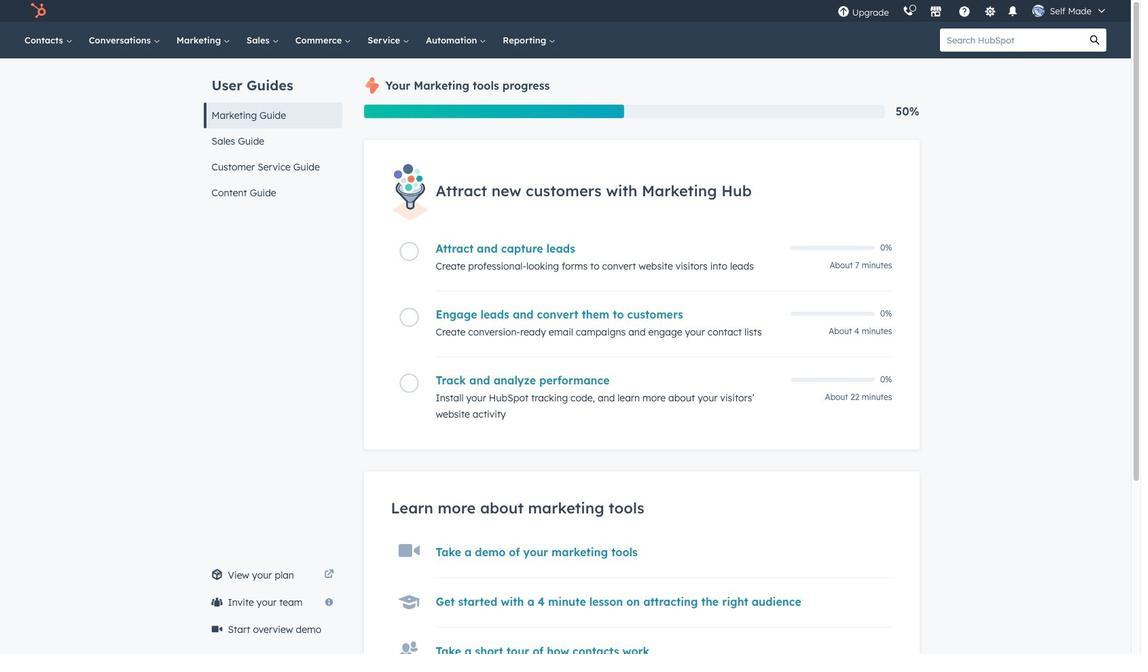 Task type: vqa. For each thing, say whether or not it's contained in the screenshot.
progress bar
yes



Task type: locate. For each thing, give the bounding box(es) containing it.
user guides element
[[204, 58, 342, 206]]

link opens in a new window image
[[325, 567, 334, 584]]

progress bar
[[364, 105, 625, 118]]

Search HubSpot search field
[[941, 29, 1084, 52]]

menu
[[831, 0, 1115, 22]]



Task type: describe. For each thing, give the bounding box(es) containing it.
marketplaces image
[[930, 6, 942, 18]]

ruby anderson image
[[1033, 5, 1045, 17]]

link opens in a new window image
[[325, 570, 334, 580]]



